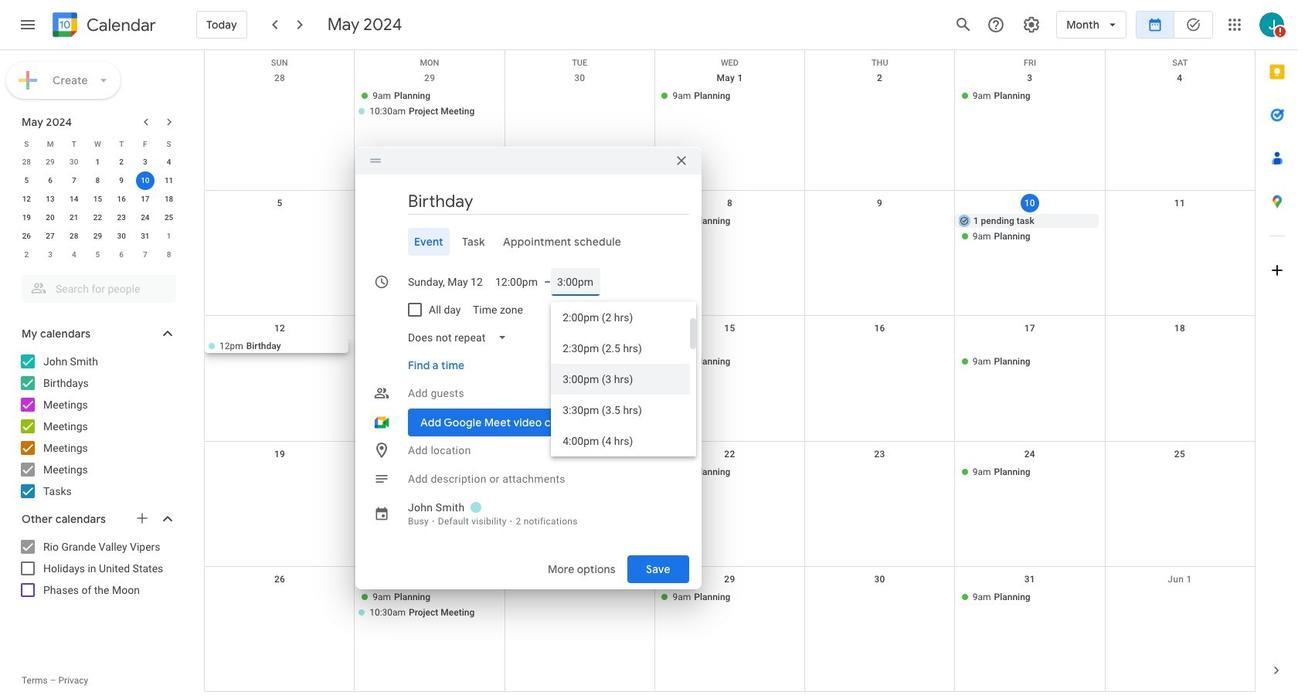 Task type: describe. For each thing, give the bounding box(es) containing it.
june 8 element
[[160, 246, 178, 264]]

17 element
[[136, 190, 155, 209]]

june 3 element
[[41, 246, 60, 264]]

6 element
[[41, 172, 60, 190]]

14 element
[[65, 190, 83, 209]]

20 element
[[41, 209, 60, 227]]

15 element
[[88, 190, 107, 209]]

21 element
[[65, 209, 83, 227]]

1 option from the top
[[551, 302, 691, 333]]

cell inside the may 2024 grid
[[133, 172, 157, 190]]

june 2 element
[[17, 246, 36, 264]]

4 option from the top
[[551, 395, 691, 426]]

to element
[[544, 276, 551, 288]]

heading inside calendar element
[[83, 16, 156, 34]]

31 element
[[136, 227, 155, 246]]

june 6 element
[[112, 246, 131, 264]]

3 option from the top
[[551, 364, 691, 395]]

settings menu image
[[1023, 15, 1041, 34]]

april 29 element
[[41, 153, 60, 172]]

30 element
[[112, 227, 131, 246]]

25 element
[[160, 209, 178, 227]]

1 element
[[88, 153, 107, 172]]

main drawer image
[[19, 15, 37, 34]]

add other calendars image
[[135, 511, 150, 526]]

april 30 element
[[65, 153, 83, 172]]

19 element
[[17, 209, 36, 227]]

24 element
[[136, 209, 155, 227]]

12 element
[[17, 190, 36, 209]]

2 option from the top
[[551, 333, 691, 364]]



Task type: locate. For each thing, give the bounding box(es) containing it.
row
[[205, 50, 1255, 68], [205, 66, 1255, 191], [15, 135, 181, 153], [15, 153, 181, 172], [15, 172, 181, 190], [15, 190, 181, 209], [205, 191, 1255, 317], [15, 209, 181, 227], [15, 227, 181, 246], [15, 246, 181, 264], [205, 317, 1255, 442], [205, 442, 1255, 567], [205, 567, 1255, 693]]

4 element
[[160, 153, 178, 172]]

1 horizontal spatial tab list
[[1256, 50, 1299, 649]]

28 element
[[65, 227, 83, 246]]

calendar element
[[49, 9, 156, 43]]

9 element
[[112, 172, 131, 190]]

grid
[[204, 50, 1255, 693]]

june 4 element
[[65, 246, 83, 264]]

27 element
[[41, 227, 60, 246]]

5 option from the top
[[551, 426, 691, 457]]

may 2024 grid
[[15, 135, 181, 264]]

None search field
[[0, 269, 192, 303]]

april 28 element
[[17, 153, 36, 172]]

8 element
[[88, 172, 107, 190]]

End time text field
[[558, 268, 595, 296]]

18 element
[[160, 190, 178, 209]]

23 element
[[112, 209, 131, 227]]

tab list
[[1256, 50, 1299, 649], [368, 228, 690, 256]]

26 element
[[17, 227, 36, 246]]

option
[[551, 302, 691, 333], [551, 333, 691, 364], [551, 364, 691, 395], [551, 395, 691, 426], [551, 426, 691, 457]]

13 element
[[41, 190, 60, 209]]

june 1 element
[[160, 227, 178, 246]]

22 element
[[88, 209, 107, 227]]

7 element
[[65, 172, 83, 190]]

end time list box
[[551, 302, 697, 457]]

16 element
[[112, 190, 131, 209]]

11 element
[[160, 172, 178, 190]]

Start date text field
[[408, 268, 483, 296]]

29 element
[[88, 227, 107, 246]]

june 7 element
[[136, 246, 155, 264]]

other calendars list
[[3, 535, 192, 603]]

2 element
[[112, 153, 131, 172]]

5 element
[[17, 172, 36, 190]]

Search for people text field
[[31, 275, 167, 303]]

0 horizontal spatial tab list
[[368, 228, 690, 256]]

june 5 element
[[88, 246, 107, 264]]

my calendars list
[[3, 349, 192, 504]]

Add title text field
[[408, 190, 690, 213]]

3 element
[[136, 153, 155, 172]]

cell
[[205, 89, 355, 120], [355, 89, 505, 120], [505, 89, 655, 120], [805, 89, 955, 120], [133, 172, 157, 190], [205, 214, 355, 245], [355, 214, 505, 245], [505, 214, 655, 245], [805, 214, 955, 245], [955, 214, 1105, 245], [355, 340, 505, 386], [505, 340, 655, 386], [805, 340, 955, 386], [205, 465, 355, 496], [355, 465, 505, 496], [505, 465, 655, 496], [805, 465, 955, 496], [205, 590, 355, 621], [355, 590, 505, 621], [505, 590, 655, 621], [805, 590, 955, 621]]

row group
[[15, 153, 181, 264]]

heading
[[83, 16, 156, 34]]

10, today element
[[136, 172, 155, 190]]



Task type: vqa. For each thing, say whether or not it's contained in the screenshot.
30 element
yes



